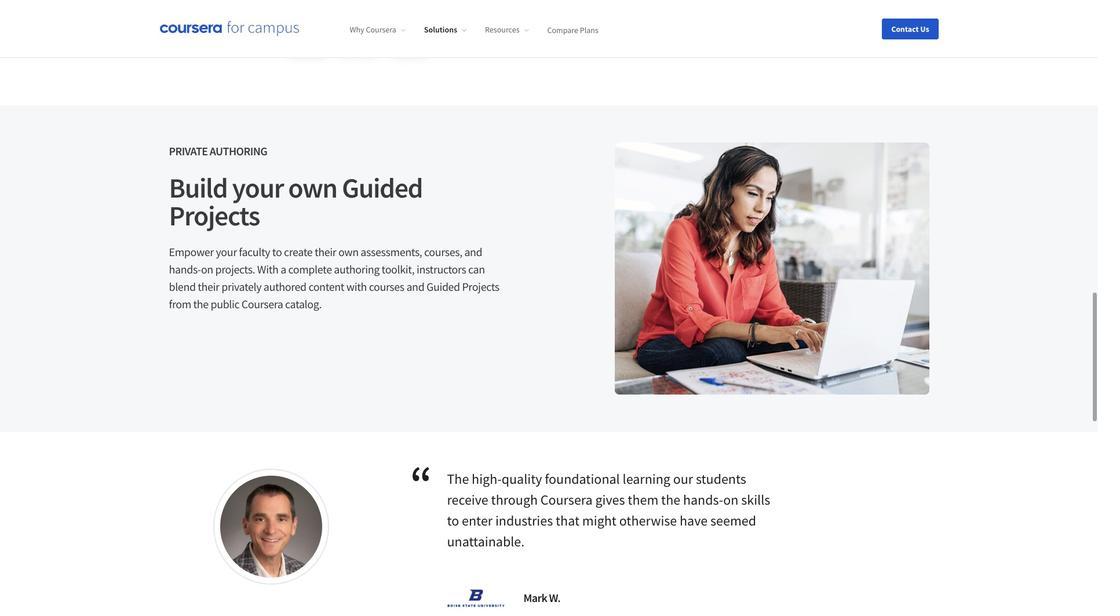 Task type: vqa. For each thing, say whether or not it's contained in the screenshot.
the topmost "Guided"
yes



Task type: describe. For each thing, give the bounding box(es) containing it.
private authoring c4c gp image
[[615, 143, 930, 395]]

projects inside empower your faculty to create their own assessments, courses, and hands-on projects. with a complete authoring toolkit, instructors can blend their privately authored content with courses and guided projects from the public coursera catalog.
[[462, 279, 500, 294]]

assessments,
[[361, 245, 422, 259]]

industries
[[496, 512, 553, 530]]

1 horizontal spatial coursera
[[366, 24, 396, 35]]

build your own guided projects
[[169, 170, 423, 233]]

foundational
[[545, 470, 620, 488]]

1 vertical spatial their
[[198, 279, 219, 294]]

blend
[[169, 279, 196, 294]]

contact us button
[[882, 18, 939, 39]]

hands- inside empower your faculty to create their own assessments, courses, and hands-on projects. with a complete authoring toolkit, instructors can blend their privately authored content with courses and guided projects from the public coursera catalog.
[[169, 262, 201, 276]]

contact
[[892, 23, 919, 34]]

mark
[[524, 591, 547, 605]]

toolkit,
[[382, 262, 415, 276]]

our
[[673, 470, 693, 488]]

to inside empower your faculty to create their own assessments, courses, and hands-on projects. with a complete authoring toolkit, instructors can blend their privately authored content with courses and guided projects from the public coursera catalog.
[[272, 245, 282, 259]]

private authoring
[[169, 144, 267, 158]]

receive
[[447, 491, 489, 509]]

them
[[628, 491, 659, 509]]

your for build
[[232, 170, 284, 205]]

might
[[582, 512, 617, 530]]

own inside build your own guided projects
[[288, 170, 337, 205]]

courses
[[369, 279, 405, 294]]

content
[[309, 279, 344, 294]]

1 horizontal spatial their
[[315, 245, 336, 259]]

unattainable.
[[447, 533, 525, 551]]

with
[[347, 279, 367, 294]]

learning
[[623, 470, 671, 488]]

compare plans link
[[548, 24, 599, 35]]

the
[[447, 470, 469, 488]]

boise state logo image
[[447, 590, 505, 607]]

why coursera link
[[350, 24, 406, 35]]

contact us
[[892, 23, 930, 34]]

seemed
[[711, 512, 756, 530]]

quality
[[502, 470, 542, 488]]

w.
[[549, 591, 561, 605]]

0 horizontal spatial authoring
[[210, 144, 267, 158]]

authoring inside empower your faculty to create their own assessments, courses, and hands-on projects. with a complete authoring toolkit, instructors can blend their privately authored content with courses and guided projects from the public coursera catalog.
[[334, 262, 380, 276]]

the inside the high-quality foundational learning our students receive through coursera gives them the hands-on skills to enter industries that might otherwise have seemed unattainable.
[[661, 491, 681, 509]]

projects.
[[215, 262, 255, 276]]

from
[[169, 297, 191, 311]]

resources
[[485, 24, 520, 35]]

resources link
[[485, 24, 529, 35]]

why
[[350, 24, 364, 35]]

projects inside build your own guided projects
[[169, 198, 260, 233]]

to inside the high-quality foundational learning our students receive through coursera gives them the hands-on skills to enter industries that might otherwise have seemed unattainable.
[[447, 512, 459, 530]]

empower
[[169, 245, 214, 259]]

privately
[[222, 279, 262, 294]]

coursera inside empower your faculty to create their own assessments, courses, and hands-on projects. with a complete authoring toolkit, instructors can blend their privately authored content with courses and guided projects from the public coursera catalog.
[[242, 297, 283, 311]]

have
[[680, 512, 708, 530]]

why coursera
[[350, 24, 396, 35]]



Task type: locate. For each thing, give the bounding box(es) containing it.
coursera inside the high-quality foundational learning our students receive through coursera gives them the hands-on skills to enter industries that might otherwise have seemed unattainable.
[[541, 491, 593, 509]]

your for empower
[[216, 245, 237, 259]]

catalog.
[[285, 297, 322, 311]]

0 vertical spatial their
[[315, 245, 336, 259]]

their
[[315, 245, 336, 259], [198, 279, 219, 294]]

0 vertical spatial your
[[232, 170, 284, 205]]

your inside build your own guided projects
[[232, 170, 284, 205]]

hands- up 'have'
[[683, 491, 724, 509]]

0 vertical spatial guided
[[342, 170, 423, 205]]

enter
[[462, 512, 493, 530]]

guided inside build your own guided projects
[[342, 170, 423, 205]]

their up 'public'
[[198, 279, 219, 294]]

your up projects. at the left
[[216, 245, 237, 259]]

build
[[169, 170, 227, 205]]

on down empower
[[201, 262, 213, 276]]

with
[[257, 262, 279, 276]]

0 horizontal spatial own
[[288, 170, 337, 205]]

on
[[201, 262, 213, 276], [724, 491, 739, 509]]

otherwise
[[619, 512, 677, 530]]

0 horizontal spatial hands-
[[169, 262, 201, 276]]

hands- up 'blend'
[[169, 262, 201, 276]]

1 vertical spatial authoring
[[334, 262, 380, 276]]

1 vertical spatial the
[[661, 491, 681, 509]]

0 vertical spatial to
[[272, 245, 282, 259]]

and down toolkit,
[[407, 279, 425, 294]]

skills
[[742, 491, 771, 509]]

0 vertical spatial coursera
[[366, 24, 396, 35]]

guided
[[342, 170, 423, 205], [427, 279, 460, 294]]

public
[[211, 297, 240, 311]]

own
[[288, 170, 337, 205], [338, 245, 359, 259]]

coursera up the that
[[541, 491, 593, 509]]

1 vertical spatial own
[[338, 245, 359, 259]]

on inside empower your faculty to create their own assessments, courses, and hands-on projects. with a complete authoring toolkit, instructors can blend their privately authored content with courses and guided projects from the public coursera catalog.
[[201, 262, 213, 276]]

through
[[491, 491, 538, 509]]

coursera right the why
[[366, 24, 396, 35]]

0 vertical spatial the
[[193, 297, 209, 311]]

mark w.
[[524, 591, 561, 605]]

1 vertical spatial guided
[[427, 279, 460, 294]]

0 vertical spatial own
[[288, 170, 337, 205]]

0 horizontal spatial their
[[198, 279, 219, 294]]

complete
[[288, 262, 332, 276]]

0 horizontal spatial to
[[272, 245, 282, 259]]

guided inside empower your faculty to create their own assessments, courses, and hands-on projects. with a complete authoring toolkit, instructors can blend their privately authored content with courses and guided projects from the public coursera catalog.
[[427, 279, 460, 294]]

can
[[468, 262, 485, 276]]

students
[[696, 470, 747, 488]]

1 vertical spatial hands-
[[683, 491, 724, 509]]

1 horizontal spatial and
[[465, 245, 482, 259]]

own inside empower your faculty to create their own assessments, courses, and hands-on projects. with a complete authoring toolkit, instructors can blend their privately authored content with courses and guided projects from the public coursera catalog.
[[338, 245, 359, 259]]

1 horizontal spatial the
[[661, 491, 681, 509]]

hands- inside the high-quality foundational learning our students receive through coursera gives them the hands-on skills to enter industries that might otherwise have seemed unattainable.
[[683, 491, 724, 509]]

0 vertical spatial hands-
[[169, 262, 201, 276]]

projects down can
[[462, 279, 500, 294]]

1 horizontal spatial guided
[[427, 279, 460, 294]]

1 vertical spatial projects
[[462, 279, 500, 294]]

and
[[465, 245, 482, 259], [407, 279, 425, 294]]

0 vertical spatial projects
[[169, 198, 260, 233]]

solutions
[[424, 24, 457, 35]]

1 horizontal spatial authoring
[[334, 262, 380, 276]]

courses,
[[424, 245, 462, 259]]

authoring right private
[[210, 144, 267, 158]]

1 horizontal spatial to
[[447, 512, 459, 530]]

the
[[193, 297, 209, 311], [661, 491, 681, 509]]

solutions link
[[424, 24, 467, 35]]

to up a
[[272, 245, 282, 259]]

0 vertical spatial authoring
[[210, 144, 267, 158]]

your inside empower your faculty to create their own assessments, courses, and hands-on projects. with a complete authoring toolkit, instructors can blend their privately authored content with courses and guided projects from the public coursera catalog.
[[216, 245, 237, 259]]

on inside the high-quality foundational learning our students receive through coursera gives them the hands-on skills to enter industries that might otherwise have seemed unattainable.
[[724, 491, 739, 509]]

2 horizontal spatial coursera
[[541, 491, 593, 509]]

that
[[556, 512, 580, 530]]

0 vertical spatial and
[[465, 245, 482, 259]]

1 horizontal spatial on
[[724, 491, 739, 509]]

compare
[[548, 24, 579, 35]]

and up can
[[465, 245, 482, 259]]

gives
[[596, 491, 625, 509]]

1 horizontal spatial hands-
[[683, 491, 724, 509]]

1 vertical spatial your
[[216, 245, 237, 259]]

projects up empower
[[169, 198, 260, 233]]

1 vertical spatial coursera
[[242, 297, 283, 311]]

0 horizontal spatial guided
[[342, 170, 423, 205]]

coursera down privately
[[242, 297, 283, 311]]

1 vertical spatial on
[[724, 491, 739, 509]]

high-
[[472, 470, 502, 488]]

0 horizontal spatial coursera
[[242, 297, 283, 311]]

your
[[232, 170, 284, 205], [216, 245, 237, 259]]

1 horizontal spatial projects
[[462, 279, 500, 294]]

projects
[[169, 198, 260, 233], [462, 279, 500, 294]]

private
[[169, 144, 208, 158]]

plans
[[580, 24, 599, 35]]

1 horizontal spatial own
[[338, 245, 359, 259]]

the inside empower your faculty to create their own assessments, courses, and hands-on projects. with a complete authoring toolkit, instructors can blend their privately authored content with courses and guided projects from the public coursera catalog.
[[193, 297, 209, 311]]

compare plans
[[548, 24, 599, 35]]

1 vertical spatial to
[[447, 512, 459, 530]]

coursera
[[366, 24, 396, 35], [242, 297, 283, 311], [541, 491, 593, 509]]

on up seemed
[[724, 491, 739, 509]]

a
[[281, 262, 286, 276]]

0 vertical spatial on
[[201, 262, 213, 276]]

mark w boise state image
[[220, 476, 322, 578]]

0 horizontal spatial on
[[201, 262, 213, 276]]

to left the enter
[[447, 512, 459, 530]]

2 vertical spatial coursera
[[541, 491, 593, 509]]

hands-
[[169, 262, 201, 276], [683, 491, 724, 509]]

your down private authoring at the left of page
[[232, 170, 284, 205]]

faculty
[[239, 245, 270, 259]]

0 horizontal spatial the
[[193, 297, 209, 311]]

instructors
[[417, 262, 466, 276]]

us
[[921, 23, 930, 34]]

0 horizontal spatial projects
[[169, 198, 260, 233]]

their up complete
[[315, 245, 336, 259]]

0 horizontal spatial and
[[407, 279, 425, 294]]

create
[[284, 245, 313, 259]]

1 vertical spatial and
[[407, 279, 425, 294]]

coursera for campus image
[[160, 21, 299, 37]]

the down 'our'
[[661, 491, 681, 509]]

authoring
[[210, 144, 267, 158], [334, 262, 380, 276]]

authored
[[264, 279, 307, 294]]

the high-quality foundational learning our students receive through coursera gives them the hands-on skills to enter industries that might otherwise have seemed unattainable.
[[447, 470, 771, 551]]

the right the from
[[193, 297, 209, 311]]

authoring up with
[[334, 262, 380, 276]]

to
[[272, 245, 282, 259], [447, 512, 459, 530]]

empower your faculty to create their own assessments, courses, and hands-on projects. with a complete authoring toolkit, instructors can blend their privately authored content with courses and guided projects from the public coursera catalog.
[[169, 245, 500, 311]]



